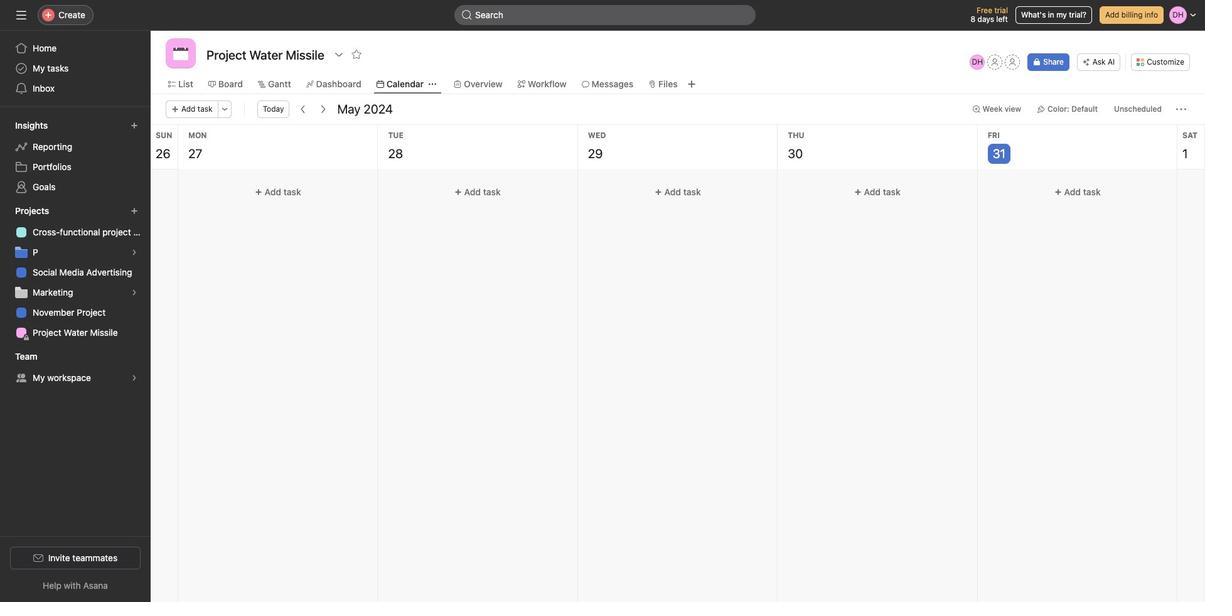 Task type: vqa. For each thing, say whether or not it's contained in the screenshot.
Projects element
yes



Task type: locate. For each thing, give the bounding box(es) containing it.
1 horizontal spatial more actions image
[[1177, 104, 1187, 114]]

hide sidebar image
[[16, 10, 26, 20]]

dh image
[[972, 55, 983, 70]]

calendar image
[[173, 46, 188, 61]]

tab actions image
[[429, 80, 436, 88]]

show options image
[[334, 50, 344, 60]]

more actions image
[[1177, 104, 1187, 114], [221, 105, 228, 113]]

insights element
[[0, 114, 151, 200]]

None text field
[[203, 43, 328, 66]]

list box
[[455, 5, 756, 25]]



Task type: describe. For each thing, give the bounding box(es) containing it.
global element
[[0, 31, 151, 106]]

new project or portfolio image
[[131, 207, 138, 215]]

new insights image
[[131, 122, 138, 129]]

add tab image
[[687, 79, 697, 89]]

projects element
[[0, 200, 151, 345]]

prominent image
[[462, 10, 472, 20]]

previous week image
[[299, 104, 309, 114]]

teams element
[[0, 345, 151, 391]]

0 horizontal spatial more actions image
[[221, 105, 228, 113]]

next week image
[[319, 104, 329, 114]]

add to starred image
[[352, 50, 362, 60]]



